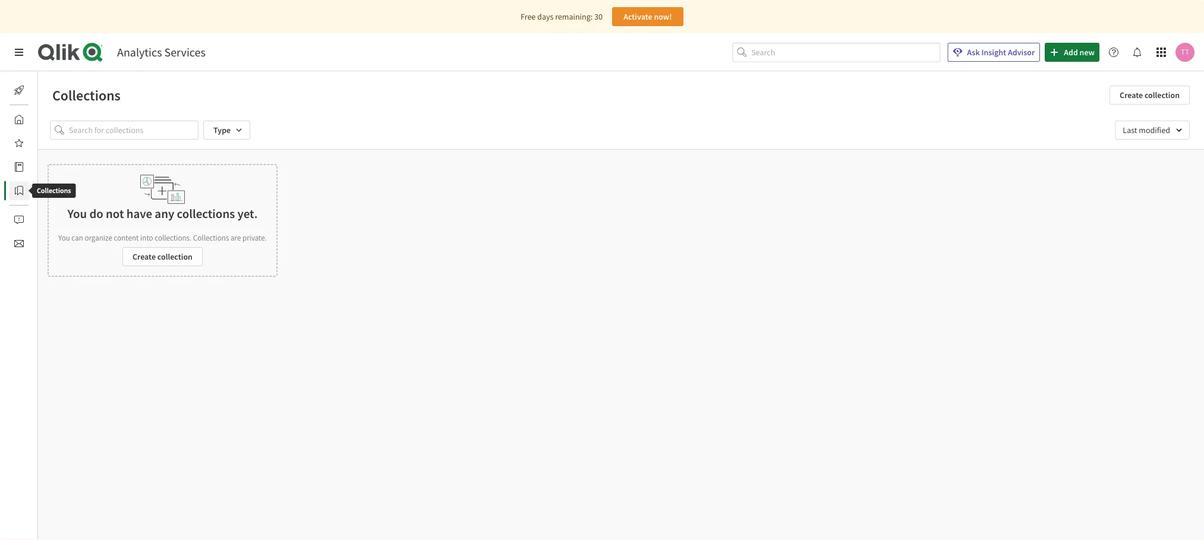 Task type: describe. For each thing, give the bounding box(es) containing it.
analytics services
[[117, 45, 206, 60]]

insight
[[982, 47, 1006, 58]]

home link
[[10, 110, 59, 129]]

collections.
[[155, 233, 192, 242]]

1 vertical spatial create collection
[[133, 251, 193, 262]]

navigation pane element
[[0, 76, 65, 258]]

collections inside create collection element
[[193, 233, 229, 242]]

alerts link
[[10, 210, 58, 229]]

last modified
[[1123, 125, 1170, 136]]

private.
[[242, 233, 267, 242]]

have
[[126, 206, 152, 221]]

you do not have any collections yet.
[[68, 206, 258, 221]]

any
[[155, 206, 174, 221]]

new
[[1080, 47, 1095, 58]]

add new
[[1064, 47, 1095, 58]]

collections tooltip
[[24, 184, 84, 198]]

0 horizontal spatial create
[[133, 251, 156, 262]]

days
[[537, 11, 554, 22]]

collections inside tooltip
[[37, 186, 71, 195]]

filters region
[[38, 111, 1204, 149]]

can
[[72, 233, 83, 242]]

now!
[[654, 11, 672, 22]]

getting started image
[[14, 86, 24, 95]]

content
[[114, 233, 139, 242]]

create collection button inside create collection element
[[122, 247, 203, 266]]

advisor
[[1008, 47, 1035, 58]]

ask insight advisor
[[967, 47, 1035, 58]]

1 horizontal spatial create collection
[[1120, 90, 1180, 100]]

not
[[106, 206, 124, 221]]

30
[[594, 11, 603, 22]]

last
[[1123, 125, 1137, 136]]

create collection element
[[48, 164, 278, 277]]

free
[[521, 11, 536, 22]]

organize
[[85, 233, 112, 242]]

activate now!
[[624, 11, 672, 22]]

home image
[[14, 115, 24, 124]]

catalog
[[38, 162, 65, 172]]



Task type: locate. For each thing, give the bounding box(es) containing it.
0 vertical spatial create
[[1120, 90, 1143, 100]]

1 vertical spatial collection
[[157, 251, 193, 262]]

into
[[140, 233, 153, 242]]

create collection button
[[1110, 86, 1190, 105], [122, 247, 203, 266]]

home
[[38, 114, 59, 125]]

collections down collections
[[193, 233, 229, 242]]

modified
[[1139, 125, 1170, 136]]

0 horizontal spatial create collection button
[[122, 247, 203, 266]]

0 horizontal spatial create collection
[[133, 251, 193, 262]]

create down into
[[133, 251, 156, 262]]

create up the last
[[1120, 90, 1143, 100]]

add new button
[[1045, 43, 1100, 62]]

0 vertical spatial you
[[68, 206, 87, 221]]

you for you do not have any collections yet.
[[68, 206, 87, 221]]

are
[[231, 233, 241, 242]]

0 vertical spatial create collection
[[1120, 90, 1180, 100]]

alerts image
[[14, 215, 24, 225]]

Last modified field
[[1115, 121, 1190, 140]]

type button
[[203, 121, 250, 140]]

collection
[[1145, 90, 1180, 100], [157, 251, 193, 262]]

collections
[[177, 206, 235, 221]]

1 horizontal spatial collection
[[1145, 90, 1180, 100]]

activate
[[624, 11, 652, 22]]

yet.
[[237, 206, 258, 221]]

1 vertical spatial create
[[133, 251, 156, 262]]

create
[[1120, 90, 1143, 100], [133, 251, 156, 262]]

you left the 'do'
[[68, 206, 87, 221]]

0 vertical spatial collection
[[1145, 90, 1180, 100]]

add
[[1064, 47, 1078, 58]]

type
[[213, 125, 231, 136]]

collection up modified
[[1145, 90, 1180, 100]]

create collection button up last modified field at the right of page
[[1110, 86, 1190, 105]]

searchbar element
[[732, 43, 940, 62]]

you
[[68, 206, 87, 221], [58, 233, 70, 242]]

you for you can organize content into collections. collections are private.
[[58, 233, 70, 242]]

you left can
[[58, 233, 70, 242]]

1 horizontal spatial create
[[1120, 90, 1143, 100]]

subscriptions image
[[14, 239, 24, 248]]

collections down catalog
[[37, 186, 71, 195]]

do
[[89, 206, 103, 221]]

services
[[164, 45, 206, 60]]

activate now! link
[[612, 7, 683, 26]]

free days remaining: 30
[[521, 11, 603, 22]]

0 vertical spatial collections
[[52, 86, 121, 104]]

alerts
[[38, 215, 58, 225]]

create collection down you can organize content into collections. collections are private. at top left
[[133, 251, 193, 262]]

2 vertical spatial collections
[[193, 233, 229, 242]]

create collection button down you can organize content into collections. collections are private. at top left
[[122, 247, 203, 266]]

1 vertical spatial you
[[58, 233, 70, 242]]

0 vertical spatial create collection button
[[1110, 86, 1190, 105]]

ask insight advisor button
[[948, 43, 1040, 62]]

analytics services element
[[117, 45, 206, 60]]

1 vertical spatial collections
[[37, 186, 71, 195]]

1 horizontal spatial create collection button
[[1110, 86, 1190, 105]]

collections up home at the left of the page
[[52, 86, 121, 104]]

analytics
[[117, 45, 162, 60]]

Search for collections text field
[[69, 121, 199, 140]]

collection down collections.
[[157, 251, 193, 262]]

catalog link
[[10, 157, 65, 177]]

create collection
[[1120, 90, 1180, 100], [133, 251, 193, 262]]

collections
[[52, 86, 121, 104], [37, 186, 71, 195], [193, 233, 229, 242]]

0 horizontal spatial collection
[[157, 251, 193, 262]]

terry turtle image
[[1176, 43, 1195, 62]]

ask
[[967, 47, 980, 58]]

you can organize content into collections. collections are private.
[[58, 233, 267, 242]]

create collection up last modified field at the right of page
[[1120, 90, 1180, 100]]

open sidebar menu image
[[14, 48, 24, 57]]

remaining:
[[555, 11, 593, 22]]

1 vertical spatial create collection button
[[122, 247, 203, 266]]

Search text field
[[751, 43, 940, 62]]



Task type: vqa. For each thing, say whether or not it's contained in the screenshot.
Create collection to the top
yes



